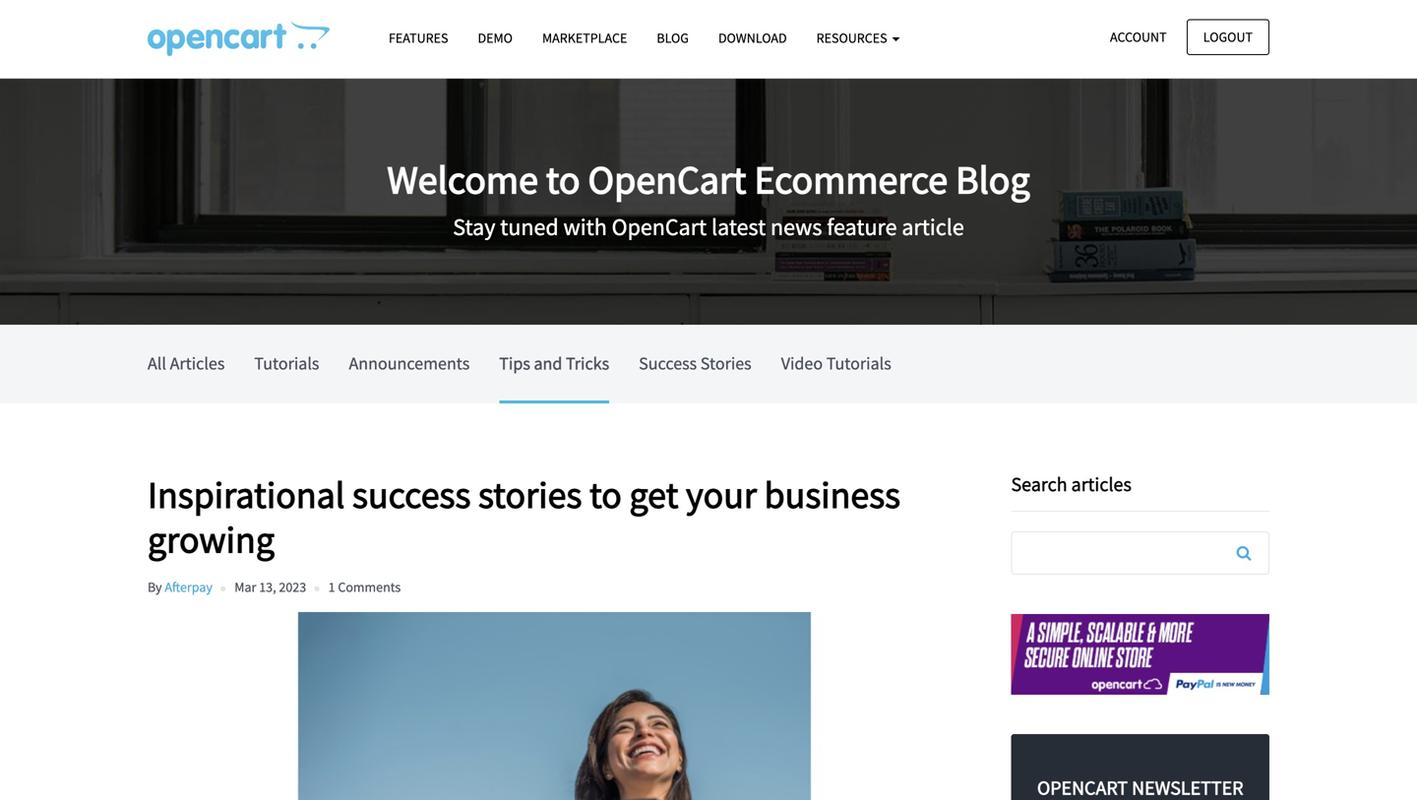 Task type: describe. For each thing, give the bounding box(es) containing it.
video tutorials
[[781, 352, 891, 374]]

success stories
[[639, 352, 752, 374]]

announcements link
[[349, 325, 470, 401]]

mar
[[235, 578, 256, 596]]

feature
[[827, 212, 897, 242]]

your
[[686, 471, 757, 518]]

news
[[771, 212, 822, 242]]

welcome
[[387, 155, 538, 204]]

13,
[[259, 578, 276, 596]]

video tutorials link
[[781, 325, 891, 401]]

articles
[[170, 352, 225, 374]]

tuned
[[500, 212, 559, 242]]

get
[[629, 471, 678, 518]]

welcome to opencart ecommerce blog stay tuned with opencart latest news feature article
[[387, 155, 1030, 242]]

logout
[[1203, 28, 1253, 46]]

with
[[563, 212, 607, 242]]

1
[[328, 578, 335, 596]]

account link
[[1093, 19, 1183, 55]]

stories
[[700, 352, 752, 374]]

and
[[534, 352, 562, 374]]

1 tutorials from the left
[[254, 352, 319, 374]]

0 horizontal spatial blog
[[657, 29, 689, 47]]

features
[[389, 29, 448, 47]]

mar 13, 2023
[[235, 578, 306, 596]]

features link
[[374, 21, 463, 55]]

inspirational success stories to get your business growing link
[[148, 471, 982, 563]]

resources link
[[802, 21, 915, 55]]

opencart - blog image
[[148, 21, 330, 56]]

account
[[1110, 28, 1167, 46]]

1 vertical spatial opencart
[[612, 212, 707, 242]]

marketplace
[[542, 29, 627, 47]]

articles
[[1071, 472, 1132, 496]]

blog inside welcome to opencart ecommerce blog stay tuned with opencart latest news feature article
[[956, 155, 1030, 204]]

ecommerce
[[754, 155, 948, 204]]

download link
[[704, 21, 802, 55]]

announcements
[[349, 352, 470, 374]]

tips and tricks link
[[499, 325, 609, 401]]

success stories link
[[639, 325, 752, 401]]



Task type: locate. For each thing, give the bounding box(es) containing it.
tutorials
[[254, 352, 319, 374], [826, 352, 891, 374]]

stories
[[478, 471, 582, 518]]

tutorials right articles
[[254, 352, 319, 374]]

opencart
[[588, 155, 746, 204], [612, 212, 707, 242]]

comments
[[338, 578, 401, 596]]

1 vertical spatial to
[[589, 471, 622, 518]]

inspirational success stories to get your business growing
[[148, 471, 901, 563]]

tips and tricks
[[499, 352, 609, 374]]

to
[[546, 155, 580, 204], [589, 471, 622, 518]]

tutorials link
[[254, 325, 319, 401]]

marketplace link
[[527, 21, 642, 55]]

to left get
[[589, 471, 622, 518]]

blog left download
[[657, 29, 689, 47]]

latest
[[711, 212, 766, 242]]

inspirational success stories to get your business growing image
[[148, 612, 962, 800]]

opencart up latest
[[588, 155, 746, 204]]

blog up article
[[956, 155, 1030, 204]]

None text field
[[1012, 532, 1268, 574]]

1 vertical spatial blog
[[956, 155, 1030, 204]]

growing
[[148, 516, 275, 563]]

0 vertical spatial opencart
[[588, 155, 746, 204]]

by afterpay
[[148, 578, 213, 596]]

search image
[[1237, 545, 1251, 561]]

tips
[[499, 352, 530, 374]]

0 vertical spatial blog
[[657, 29, 689, 47]]

opencart right with
[[612, 212, 707, 242]]

1 horizontal spatial tutorials
[[826, 352, 891, 374]]

all
[[148, 352, 166, 374]]

all articles link
[[148, 325, 225, 401]]

to inside welcome to opencart ecommerce blog stay tuned with opencart latest news feature article
[[546, 155, 580, 204]]

0 horizontal spatial tutorials
[[254, 352, 319, 374]]

tutorials right video
[[826, 352, 891, 374]]

demo
[[478, 29, 513, 47]]

2 tutorials from the left
[[826, 352, 891, 374]]

all articles
[[148, 352, 225, 374]]

inspirational
[[148, 471, 345, 518]]

tricks
[[566, 352, 609, 374]]

0 horizontal spatial to
[[546, 155, 580, 204]]

demo link
[[463, 21, 527, 55]]

1 horizontal spatial blog
[[956, 155, 1030, 204]]

to up with
[[546, 155, 580, 204]]

to inside inspirational success stories to get your business growing
[[589, 471, 622, 518]]

search
[[1011, 472, 1067, 496]]

afterpay
[[165, 578, 213, 596]]

download
[[718, 29, 787, 47]]

article
[[902, 212, 964, 242]]

resources
[[816, 29, 890, 47]]

1 comments
[[328, 578, 401, 596]]

search articles
[[1011, 472, 1132, 496]]

blog
[[657, 29, 689, 47], [956, 155, 1030, 204]]

0 vertical spatial to
[[546, 155, 580, 204]]

success
[[352, 471, 471, 518]]

logout link
[[1187, 19, 1269, 55]]

1 horizontal spatial to
[[589, 471, 622, 518]]

by
[[148, 578, 162, 596]]

stay
[[453, 212, 495, 242]]

afterpay link
[[165, 578, 213, 596]]

business
[[764, 471, 901, 518]]

video
[[781, 352, 823, 374]]

success
[[639, 352, 697, 374]]

blog link
[[642, 21, 704, 55]]

2023
[[279, 578, 306, 596]]



Task type: vqa. For each thing, say whether or not it's contained in the screenshot.
Tips and Tricks
yes



